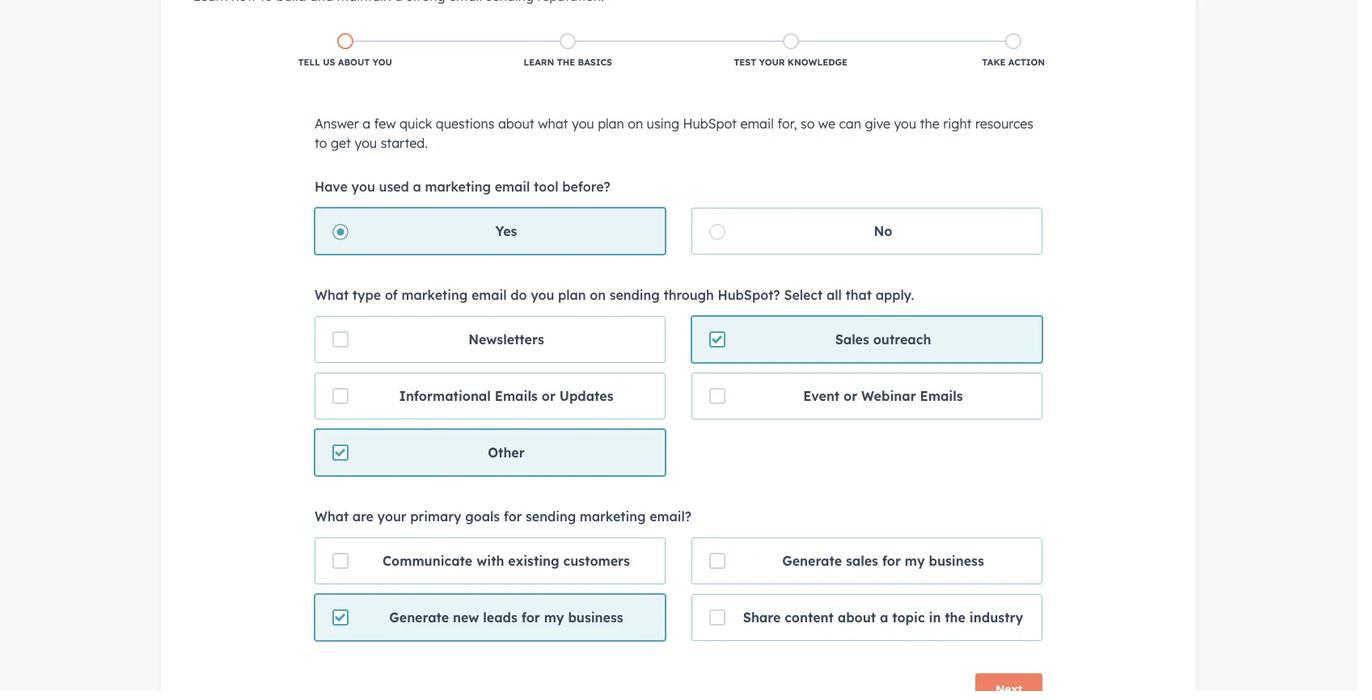 Task type: describe. For each thing, give the bounding box(es) containing it.
about inside answer a few quick questions about what you plan on using hubspot email for, so we can give you the right resources to get you started.
[[498, 116, 534, 132]]

my inside option
[[905, 553, 925, 569]]

sales
[[835, 332, 869, 348]]

resources
[[976, 116, 1034, 132]]

leads
[[483, 610, 518, 626]]

business inside generate sales for my business option
[[929, 553, 984, 569]]

what are your primary goals for sending marketing email?
[[315, 509, 692, 525]]

have you used a marketing email tool before?
[[315, 179, 611, 195]]

self_assessment list item
[[234, 30, 457, 72]]

get
[[331, 135, 351, 151]]

sales
[[846, 553, 878, 569]]

can
[[839, 116, 861, 132]]

you right do
[[531, 287, 554, 303]]

started.
[[381, 135, 428, 151]]

a for have
[[413, 179, 421, 195]]

generate sales for my business
[[782, 553, 984, 569]]

2 vertical spatial email
[[472, 287, 507, 303]]

hubspot
[[683, 116, 737, 132]]

yes
[[496, 223, 517, 239]]

Sales outreach checkbox
[[692, 316, 1043, 363]]

used
[[379, 179, 409, 195]]

for inside option
[[882, 553, 901, 569]]

existing
[[508, 553, 559, 569]]

0 vertical spatial marketing
[[425, 179, 491, 195]]

do
[[511, 287, 527, 303]]

list containing tell us about you
[[195, 20, 1164, 82]]

generate new leads for my business
[[389, 610, 623, 626]]

what type of marketing email do you plan on sending through hubspot? select all that apply.
[[315, 287, 914, 303]]

email inside answer a few quick questions about what you plan on using hubspot email for, so we can give you the right resources to get you started.
[[741, 116, 774, 132]]

No radio
[[692, 208, 1043, 255]]

goals
[[465, 509, 500, 525]]

before?
[[562, 179, 611, 195]]

test your knowledge
[[734, 57, 848, 68]]

no
[[874, 223, 893, 239]]

with
[[477, 553, 504, 569]]

the inside answer a few quick questions about what you plan on using hubspot email for, so we can give you the right resources to get you started.
[[920, 116, 940, 132]]

primary
[[410, 509, 461, 525]]

for,
[[778, 116, 797, 132]]

few
[[374, 116, 396, 132]]

share
[[743, 610, 781, 626]]

Generate sales for my business checkbox
[[692, 538, 1043, 585]]

tell
[[298, 57, 320, 68]]

quick
[[400, 116, 432, 132]]

action
[[1009, 57, 1045, 68]]

0 vertical spatial for
[[504, 509, 522, 525]]

1 vertical spatial marketing
[[402, 287, 468, 303]]

give
[[865, 116, 891, 132]]

sales outreach
[[835, 332, 931, 348]]

you right get
[[355, 135, 377, 151]]

you right what
[[572, 116, 594, 132]]

using
[[647, 116, 679, 132]]

take
[[982, 57, 1006, 68]]

us
[[323, 57, 335, 68]]

plan inside answer a few quick questions about what you plan on using hubspot email for, so we can give you the right resources to get you started.
[[598, 116, 624, 132]]

Share content about a topic in the industry checkbox
[[692, 595, 1043, 641]]

about inside checkbox
[[838, 610, 876, 626]]

customers
[[563, 553, 630, 569]]

Event or Webinar Emails checkbox
[[692, 373, 1043, 420]]

Informational Emails or Updates checkbox
[[315, 373, 666, 420]]

outreach
[[873, 332, 931, 348]]

1 vertical spatial plan
[[558, 287, 586, 303]]

in
[[929, 610, 941, 626]]

answer a few quick questions about what you plan on using hubspot email for, so we can give you the right resources to get you started.
[[315, 116, 1034, 151]]

through
[[664, 287, 714, 303]]

0 vertical spatial sending
[[610, 287, 660, 303]]

a for share
[[880, 610, 888, 626]]

you left used
[[352, 179, 375, 195]]

emails inside informational emails or updates 'option'
[[495, 388, 538, 404]]

updates
[[560, 388, 614, 404]]

learn the basics
[[524, 57, 612, 68]]

event or webinar emails
[[804, 388, 963, 404]]

Generate new leads for my business checkbox
[[315, 595, 666, 641]]

hubspot?
[[718, 287, 780, 303]]

webinar
[[862, 388, 916, 404]]

new
[[453, 610, 479, 626]]



Task type: locate. For each thing, give the bounding box(es) containing it.
select
[[784, 287, 823, 303]]

for
[[504, 509, 522, 525], [882, 553, 901, 569], [521, 610, 540, 626]]

newsletters
[[469, 332, 544, 348]]

1 horizontal spatial or
[[844, 388, 858, 404]]

sending
[[610, 287, 660, 303], [526, 509, 576, 525]]

0 horizontal spatial sending
[[526, 509, 576, 525]]

1 vertical spatial sending
[[526, 509, 576, 525]]

event
[[804, 388, 840, 404]]

for inside checkbox
[[521, 610, 540, 626]]

to
[[315, 135, 327, 151]]

business
[[929, 553, 984, 569], [568, 610, 623, 626]]

a inside checkbox
[[880, 610, 888, 626]]

0 horizontal spatial about
[[498, 116, 534, 132]]

the left 'right'
[[920, 116, 940, 132]]

topic
[[892, 610, 925, 626]]

my right leads
[[544, 610, 564, 626]]

email left for,
[[741, 116, 774, 132]]

we
[[818, 116, 836, 132]]

0 vertical spatial what
[[315, 287, 349, 303]]

or inside checkbox
[[844, 388, 858, 404]]

a left topic
[[880, 610, 888, 626]]

1 vertical spatial business
[[568, 610, 623, 626]]

0 vertical spatial plan
[[598, 116, 624, 132]]

what for what are your primary goals for sending marketing email?
[[315, 509, 349, 525]]

communicate
[[383, 553, 473, 569]]

informational emails or updates
[[399, 388, 614, 404]]

on right do
[[590, 287, 606, 303]]

2 what from the top
[[315, 509, 349, 525]]

1 horizontal spatial the
[[945, 610, 966, 626]]

0 vertical spatial a
[[363, 116, 371, 132]]

1 horizontal spatial business
[[929, 553, 984, 569]]

business inside generate new leads for my business checkbox
[[568, 610, 623, 626]]

questions
[[436, 116, 495, 132]]

emails right webinar
[[920, 388, 963, 404]]

industry
[[970, 610, 1023, 626]]

about right content
[[838, 610, 876, 626]]

your
[[377, 509, 407, 525]]

marketing
[[425, 179, 491, 195], [402, 287, 468, 303], [580, 509, 646, 525]]

business down customers
[[568, 610, 623, 626]]

1 horizontal spatial a
[[413, 179, 421, 195]]

all
[[827, 287, 842, 303]]

1 vertical spatial email
[[495, 179, 530, 195]]

email left do
[[472, 287, 507, 303]]

for right sales
[[882, 553, 901, 569]]

0 vertical spatial the
[[920, 116, 940, 132]]

a left few
[[363, 116, 371, 132]]

emails inside event or webinar emails checkbox
[[920, 388, 963, 404]]

are
[[353, 509, 374, 525]]

generate left sales
[[782, 553, 842, 569]]

0 vertical spatial about
[[498, 116, 534, 132]]

plan
[[598, 116, 624, 132], [558, 287, 586, 303]]

0 vertical spatial on
[[628, 116, 643, 132]]

you
[[572, 116, 594, 132], [894, 116, 917, 132], [355, 135, 377, 151], [352, 179, 375, 195], [531, 287, 554, 303]]

0 horizontal spatial the
[[920, 116, 940, 132]]

communicate with existing customers
[[383, 553, 630, 569]]

what left the are
[[315, 509, 349, 525]]

0 horizontal spatial on
[[590, 287, 606, 303]]

Other checkbox
[[315, 430, 666, 476]]

on left using in the top of the page
[[628, 116, 643, 132]]

1 horizontal spatial emails
[[920, 388, 963, 404]]

generate inside option
[[782, 553, 842, 569]]

business up in
[[929, 553, 984, 569]]

0 horizontal spatial generate
[[389, 610, 449, 626]]

test your knowledge button
[[679, 30, 902, 72]]

type
[[353, 287, 381, 303]]

1 horizontal spatial plan
[[598, 116, 624, 132]]

1 horizontal spatial my
[[905, 553, 925, 569]]

plan left using in the top of the page
[[598, 116, 624, 132]]

take action
[[982, 57, 1045, 68]]

the
[[920, 116, 940, 132], [945, 610, 966, 626]]

0 horizontal spatial emails
[[495, 388, 538, 404]]

generate for generate sales for my business
[[782, 553, 842, 569]]

your
[[759, 57, 785, 68]]

marketing up customers
[[580, 509, 646, 525]]

or left updates
[[542, 388, 556, 404]]

take action button
[[902, 30, 1125, 72]]

plan right do
[[558, 287, 586, 303]]

1 or from the left
[[542, 388, 556, 404]]

tool
[[534, 179, 559, 195]]

share content about a topic in the industry
[[743, 610, 1023, 626]]

other
[[488, 445, 525, 461]]

a right used
[[413, 179, 421, 195]]

1 vertical spatial my
[[544, 610, 564, 626]]

0 vertical spatial email
[[741, 116, 774, 132]]

my
[[905, 553, 925, 569], [544, 610, 564, 626]]

basics
[[578, 57, 612, 68]]

2 horizontal spatial a
[[880, 610, 888, 626]]

2 vertical spatial a
[[880, 610, 888, 626]]

the
[[557, 57, 575, 68]]

or
[[542, 388, 556, 404], [844, 388, 858, 404]]

2 vertical spatial marketing
[[580, 509, 646, 525]]

0 horizontal spatial plan
[[558, 287, 586, 303]]

0 horizontal spatial or
[[542, 388, 556, 404]]

test
[[734, 57, 756, 68]]

1 horizontal spatial generate
[[782, 553, 842, 569]]

you
[[373, 57, 392, 68]]

2 emails from the left
[[920, 388, 963, 404]]

Yes radio
[[315, 208, 666, 255]]

informational
[[399, 388, 491, 404]]

my inside checkbox
[[544, 610, 564, 626]]

1 vertical spatial generate
[[389, 610, 449, 626]]

generate left new
[[389, 610, 449, 626]]

1 vertical spatial the
[[945, 610, 966, 626]]

0 vertical spatial business
[[929, 553, 984, 569]]

generate for generate new leads for my business
[[389, 610, 449, 626]]

emails down 'newsletters'
[[495, 388, 538, 404]]

Newsletters checkbox
[[315, 316, 666, 363]]

learn the basics button
[[457, 30, 679, 72]]

1 horizontal spatial on
[[628, 116, 643, 132]]

0 horizontal spatial my
[[544, 610, 564, 626]]

0 vertical spatial my
[[905, 553, 925, 569]]

2 or from the left
[[844, 388, 858, 404]]

1 vertical spatial about
[[838, 610, 876, 626]]

1 vertical spatial for
[[882, 553, 901, 569]]

a
[[363, 116, 371, 132], [413, 179, 421, 195], [880, 610, 888, 626]]

email left the tool
[[495, 179, 530, 195]]

apply.
[[876, 287, 914, 303]]

content
[[785, 610, 834, 626]]

0 horizontal spatial business
[[568, 610, 623, 626]]

about
[[338, 57, 370, 68]]

0 horizontal spatial a
[[363, 116, 371, 132]]

emails
[[495, 388, 538, 404], [920, 388, 963, 404]]

have
[[315, 179, 348, 195]]

that
[[846, 287, 872, 303]]

email
[[741, 116, 774, 132], [495, 179, 530, 195], [472, 287, 507, 303]]

for right leads
[[521, 610, 540, 626]]

1 vertical spatial what
[[315, 509, 349, 525]]

Communicate with existing customers checkbox
[[315, 538, 666, 585]]

my right sales
[[905, 553, 925, 569]]

the right in
[[945, 610, 966, 626]]

email?
[[650, 509, 692, 525]]

for right goals
[[504, 509, 522, 525]]

generate
[[782, 553, 842, 569], [389, 610, 449, 626]]

marketing up yes radio
[[425, 179, 491, 195]]

1 horizontal spatial about
[[838, 610, 876, 626]]

right
[[943, 116, 972, 132]]

about left what
[[498, 116, 534, 132]]

sending left "through"
[[610, 287, 660, 303]]

2 vertical spatial for
[[521, 610, 540, 626]]

list
[[195, 20, 1164, 82]]

so
[[801, 116, 815, 132]]

1 horizontal spatial sending
[[610, 287, 660, 303]]

marketing right of
[[402, 287, 468, 303]]

what
[[538, 116, 568, 132]]

1 emails from the left
[[495, 388, 538, 404]]

1 vertical spatial on
[[590, 287, 606, 303]]

the inside share content about a topic in the industry checkbox
[[945, 610, 966, 626]]

what
[[315, 287, 349, 303], [315, 509, 349, 525]]

generate inside checkbox
[[389, 610, 449, 626]]

on inside answer a few quick questions about what you plan on using hubspot email for, so we can give you the right resources to get you started.
[[628, 116, 643, 132]]

sending up existing
[[526, 509, 576, 525]]

answer
[[315, 116, 359, 132]]

what for what type of marketing email do you plan on sending through hubspot? select all that apply.
[[315, 287, 349, 303]]

you right give
[[894, 116, 917, 132]]

or right 'event'
[[844, 388, 858, 404]]

1 vertical spatial a
[[413, 179, 421, 195]]

or inside 'option'
[[542, 388, 556, 404]]

about
[[498, 116, 534, 132], [838, 610, 876, 626]]

1 what from the top
[[315, 287, 349, 303]]

on
[[628, 116, 643, 132], [590, 287, 606, 303]]

of
[[385, 287, 398, 303]]

knowledge
[[788, 57, 848, 68]]

learn
[[524, 57, 554, 68]]

what left the type
[[315, 287, 349, 303]]

tell us about you
[[298, 57, 392, 68]]

a inside answer a few quick questions about what you plan on using hubspot email for, so we can give you the right resources to get you started.
[[363, 116, 371, 132]]

0 vertical spatial generate
[[782, 553, 842, 569]]



Task type: vqa. For each thing, say whether or not it's contained in the screenshot.
'few' at the left top
yes



